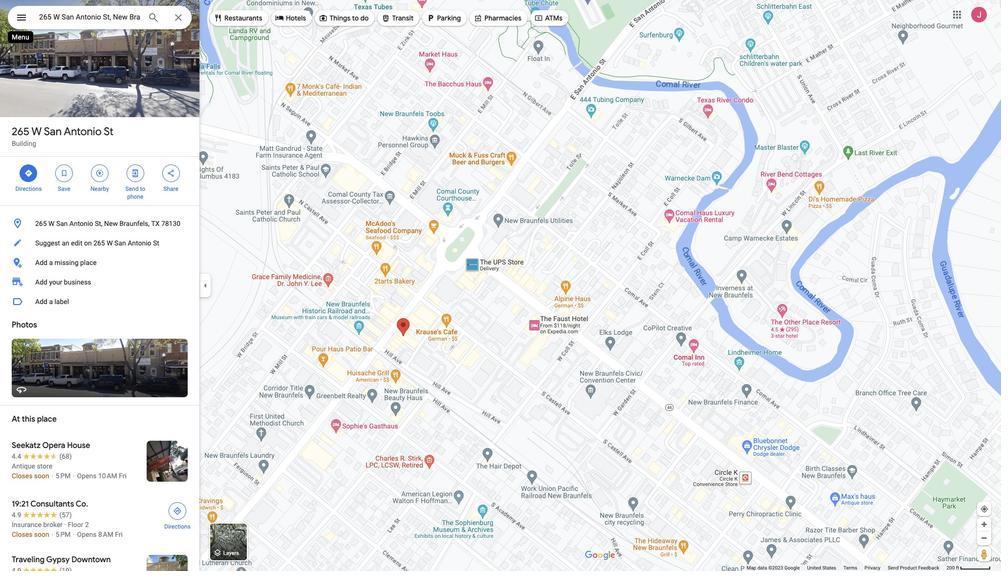 Task type: describe. For each thing, give the bounding box(es) containing it.
2
[[85, 522, 89, 529]]

collapse side panel image
[[200, 281, 211, 291]]

insurance broker · floor 2 closes soon ⋅ 5 pm ⋅ opens 8 am fri
[[12, 522, 123, 539]]

2 vertical spatial 265
[[93, 240, 105, 247]]

st,
[[95, 220, 102, 228]]

5 pm inside antique store closes soon ⋅ 5 pm ⋅ opens 10 am fri
[[56, 473, 71, 481]]

terms
[[844, 566, 857, 571]]

 pharmacies
[[474, 13, 522, 23]]

united states
[[807, 566, 836, 571]]

send for send product feedback
[[888, 566, 899, 571]]


[[95, 168, 104, 179]]

none field inside 265 w san antonio st, new braunfels, tx 78130 field
[[39, 11, 140, 23]]

fri inside antique store closes soon ⋅ 5 pm ⋅ opens 10 am fri
[[119, 473, 127, 481]]


[[381, 13, 390, 23]]

265 W San Antonio St, New Braunfels, TX 78130 field
[[8, 6, 192, 29]]

4.4
[[12, 453, 21, 461]]

8 am
[[98, 531, 113, 539]]

place inside button
[[80, 259, 97, 267]]

(68)
[[59, 453, 72, 461]]

(57)
[[59, 512, 72, 520]]

send for send to phone
[[125, 186, 139, 193]]


[[426, 13, 435, 23]]

soon inside insurance broker · floor 2 closes soon ⋅ 5 pm ⋅ opens 8 am fri
[[34, 531, 49, 539]]


[[166, 168, 175, 179]]

200 ft
[[947, 566, 959, 571]]

united states button
[[807, 566, 836, 572]]

missing
[[54, 259, 78, 267]]

265 w san antonio st, new braunfels, tx 78130
[[35, 220, 180, 228]]

atms
[[545, 14, 563, 22]]

265 for st
[[12, 125, 29, 139]]

send product feedback button
[[888, 566, 939, 572]]

traveling gypsy downtown
[[12, 556, 111, 566]]

 things to do
[[319, 13, 369, 23]]

seekatz
[[12, 441, 41, 451]]

co.
[[76, 500, 88, 510]]

zoom in image
[[981, 522, 988, 529]]

insurance
[[12, 522, 42, 529]]

19:21
[[12, 500, 29, 510]]

footer inside google maps element
[[747, 566, 947, 572]]

google account: james peterson  
(james.peterson1902@gmail.com) image
[[971, 7, 987, 22]]

closes inside antique store closes soon ⋅ 5 pm ⋅ opens 10 am fri
[[12, 473, 32, 481]]

19:21 consultants co.
[[12, 500, 88, 510]]

at
[[12, 415, 20, 425]]

do
[[360, 14, 369, 22]]

5 pm inside insurance broker · floor 2 closes soon ⋅ 5 pm ⋅ opens 8 am fri
[[56, 531, 71, 539]]

house
[[67, 441, 90, 451]]

to inside send to phone
[[140, 186, 145, 193]]

⋅ down store
[[51, 473, 54, 481]]

antonio for st,
[[69, 220, 93, 228]]

terms button
[[844, 566, 857, 572]]

save
[[58, 186, 70, 193]]


[[214, 13, 222, 23]]

send to phone
[[125, 186, 145, 200]]

show street view coverage image
[[977, 547, 991, 562]]

 hotels
[[275, 13, 306, 23]]

opens inside antique store closes soon ⋅ 5 pm ⋅ opens 10 am fri
[[77, 473, 97, 481]]

san for st
[[44, 125, 62, 139]]

nearby
[[90, 186, 109, 193]]

4.4 stars 68 reviews image
[[12, 452, 72, 462]]

a for label
[[49, 298, 53, 306]]

©2023
[[768, 566, 783, 571]]

your
[[49, 279, 62, 286]]

 atms
[[534, 13, 563, 23]]

add a label
[[35, 298, 69, 306]]

antonio for st
[[64, 125, 102, 139]]

building
[[12, 140, 36, 148]]

traveling gypsy downtown link
[[0, 548, 199, 572]]


[[275, 13, 284, 23]]

78130
[[161, 220, 180, 228]]

2 vertical spatial san
[[114, 240, 126, 247]]

traveling
[[12, 556, 45, 566]]

 parking
[[426, 13, 461, 23]]

united
[[807, 566, 821, 571]]

new
[[104, 220, 118, 228]]

directions inside button
[[164, 524, 191, 531]]

gypsy
[[46, 556, 70, 566]]

hotels
[[286, 14, 306, 22]]

actions for 265 w san antonio st region
[[0, 157, 199, 206]]

add a label button
[[0, 292, 199, 312]]

⋅ down house
[[72, 473, 75, 481]]

photos
[[12, 321, 37, 330]]

directions image
[[173, 507, 182, 516]]


[[24, 168, 33, 179]]

phone
[[127, 194, 143, 200]]

0 horizontal spatial place
[[37, 415, 57, 425]]

add a missing place button
[[0, 253, 199, 273]]

fri inside insurance broker · floor 2 closes soon ⋅ 5 pm ⋅ opens 8 am fri
[[115, 531, 123, 539]]

share
[[163, 186, 178, 193]]


[[131, 168, 140, 179]]

san for st,
[[56, 220, 68, 228]]

product
[[900, 566, 917, 571]]

w for st
[[31, 125, 42, 139]]

 transit
[[381, 13, 414, 23]]

floor
[[68, 522, 83, 529]]

10 am
[[98, 473, 117, 481]]



Task type: locate. For each thing, give the bounding box(es) containing it.
w up 'building'
[[31, 125, 42, 139]]

2 a from the top
[[49, 298, 53, 306]]

200 ft button
[[947, 566, 991, 571]]

0 vertical spatial directions
[[15, 186, 42, 193]]

5 pm
[[56, 473, 71, 481], [56, 531, 71, 539]]

a inside button
[[49, 298, 53, 306]]

1 horizontal spatial place
[[80, 259, 97, 267]]

265 w san antonio st building
[[12, 125, 113, 148]]

san up an
[[56, 220, 68, 228]]

san
[[44, 125, 62, 139], [56, 220, 68, 228], [114, 240, 126, 247]]

265 inside 265 w san antonio st building
[[12, 125, 29, 139]]

send inside button
[[888, 566, 899, 571]]

0 horizontal spatial send
[[125, 186, 139, 193]]

1 soon from the top
[[34, 473, 49, 481]]

265 w san antonio st, new braunfels, tx 78130 button
[[0, 214, 199, 234]]

braunfels,
[[119, 220, 150, 228]]

states
[[822, 566, 836, 571]]

footer
[[747, 566, 947, 572]]

265 right the on
[[93, 240, 105, 247]]

2 soon from the top
[[34, 531, 49, 539]]

san down the new
[[114, 240, 126, 247]]

add for add your business
[[35, 279, 47, 286]]

directions down 
[[15, 186, 42, 193]]

0 vertical spatial soon
[[34, 473, 49, 481]]

0 horizontal spatial 265
[[12, 125, 29, 139]]

0 vertical spatial send
[[125, 186, 139, 193]]

parking
[[437, 14, 461, 22]]

to
[[352, 14, 359, 22], [140, 186, 145, 193]]

1 5 pm from the top
[[56, 473, 71, 481]]

265 w san antonio st main content
[[0, 0, 199, 572]]

this
[[22, 415, 35, 425]]

pharmacies
[[484, 14, 522, 22]]

add left your
[[35, 279, 47, 286]]

1 horizontal spatial directions
[[164, 524, 191, 531]]

4.9
[[12, 512, 21, 520]]

200
[[947, 566, 955, 571]]

0 vertical spatial a
[[49, 259, 53, 267]]

antique
[[12, 463, 35, 471]]

w
[[31, 125, 42, 139], [48, 220, 54, 228], [107, 240, 113, 247]]

st inside 265 w san antonio st building
[[104, 125, 113, 139]]

consultants
[[30, 500, 74, 510]]

None field
[[39, 11, 140, 23]]

0 vertical spatial antonio
[[64, 125, 102, 139]]

san inside 265 w san antonio st building
[[44, 125, 62, 139]]

 button
[[8, 6, 35, 31]]

1 vertical spatial opens
[[77, 531, 97, 539]]

suggest
[[35, 240, 60, 247]]

1 horizontal spatial send
[[888, 566, 899, 571]]

opens down 2
[[77, 531, 97, 539]]

closes inside insurance broker · floor 2 closes soon ⋅ 5 pm ⋅ opens 8 am fri
[[12, 531, 32, 539]]

closes down the insurance
[[12, 531, 32, 539]]

3 add from the top
[[35, 298, 47, 306]]

to inside  things to do
[[352, 14, 359, 22]]


[[319, 13, 328, 23]]

a
[[49, 259, 53, 267], [49, 298, 53, 306]]

0 vertical spatial 265
[[12, 125, 29, 139]]

5 pm down ·
[[56, 531, 71, 539]]

 restaurants
[[214, 13, 262, 23]]

⋅ down broker
[[51, 531, 54, 539]]

business
[[64, 279, 91, 286]]

265 up 'building'
[[12, 125, 29, 139]]

antonio
[[64, 125, 102, 139], [69, 220, 93, 228], [128, 240, 151, 247]]

0 vertical spatial san
[[44, 125, 62, 139]]


[[16, 11, 27, 24]]

san up the 
[[44, 125, 62, 139]]

1 vertical spatial 265
[[35, 220, 47, 228]]

antonio up  on the top of the page
[[64, 125, 102, 139]]

2 horizontal spatial w
[[107, 240, 113, 247]]

edit
[[71, 240, 82, 247]]

1 vertical spatial w
[[48, 220, 54, 228]]

1 horizontal spatial to
[[352, 14, 359, 22]]

add inside button
[[35, 298, 47, 306]]

a left the label
[[49, 298, 53, 306]]

soon down store
[[34, 473, 49, 481]]

1 vertical spatial 5 pm
[[56, 531, 71, 539]]

2 5 pm from the top
[[56, 531, 71, 539]]

to up phone
[[140, 186, 145, 193]]

soon down broker
[[34, 531, 49, 539]]

1 vertical spatial antonio
[[69, 220, 93, 228]]

place down the on
[[80, 259, 97, 267]]

broker
[[43, 522, 63, 529]]

restaurants
[[224, 14, 262, 22]]

soon inside antique store closes soon ⋅ 5 pm ⋅ opens 10 am fri
[[34, 473, 49, 481]]

at this place
[[12, 415, 57, 425]]

suggest an edit on 265 w san antonio st
[[35, 240, 159, 247]]

st up  on the top of the page
[[104, 125, 113, 139]]

show your location image
[[980, 505, 989, 514]]

265 up 'suggest'
[[35, 220, 47, 228]]

directions
[[15, 186, 42, 193], [164, 524, 191, 531]]

1 vertical spatial fri
[[115, 531, 123, 539]]

2 vertical spatial antonio
[[128, 240, 151, 247]]

add for add a missing place
[[35, 259, 47, 267]]

place right "this"
[[37, 415, 57, 425]]

add your business
[[35, 279, 91, 286]]

send
[[125, 186, 139, 193], [888, 566, 899, 571]]

downtown
[[72, 556, 111, 566]]

w down the new
[[107, 240, 113, 247]]

label
[[54, 298, 69, 306]]

transit
[[392, 14, 414, 22]]

antique store closes soon ⋅ 5 pm ⋅ opens 10 am fri
[[12, 463, 127, 481]]

add a missing place
[[35, 259, 97, 267]]

a left missing
[[49, 259, 53, 267]]

4.9 stars 57 reviews image
[[12, 511, 72, 521]]

antonio left st,
[[69, 220, 93, 228]]

2 horizontal spatial 265
[[93, 240, 105, 247]]

st down 'tx'
[[153, 240, 159, 247]]

feedback
[[918, 566, 939, 571]]

directions down directions icon
[[164, 524, 191, 531]]

zoom out image
[[981, 535, 988, 543]]

opens left 10 am
[[77, 473, 97, 481]]


[[474, 13, 482, 23]]

0 vertical spatial w
[[31, 125, 42, 139]]

0 vertical spatial add
[[35, 259, 47, 267]]

a for missing
[[49, 259, 53, 267]]

0 vertical spatial opens
[[77, 473, 97, 481]]

w inside 265 w san antonio st building
[[31, 125, 42, 139]]

0 vertical spatial 5 pm
[[56, 473, 71, 481]]

2 opens from the top
[[77, 531, 97, 539]]

1 vertical spatial closes
[[12, 531, 32, 539]]

1 vertical spatial place
[[37, 415, 57, 425]]

1 vertical spatial soon
[[34, 531, 49, 539]]

send up phone
[[125, 186, 139, 193]]

1 add from the top
[[35, 259, 47, 267]]

antonio inside 265 w san antonio st building
[[64, 125, 102, 139]]

0 vertical spatial st
[[104, 125, 113, 139]]

⋅ down floor
[[72, 531, 75, 539]]

2 vertical spatial add
[[35, 298, 47, 306]]

2 closes from the top
[[12, 531, 32, 539]]

0 vertical spatial closes
[[12, 473, 32, 481]]

footer containing map data ©2023 google
[[747, 566, 947, 572]]

opera
[[42, 441, 65, 451]]

things
[[330, 14, 351, 22]]

w up 'suggest'
[[48, 220, 54, 228]]

w for st,
[[48, 220, 54, 228]]

0 horizontal spatial directions
[[15, 186, 42, 193]]

1 vertical spatial st
[[153, 240, 159, 247]]

2 vertical spatial w
[[107, 240, 113, 247]]

1 vertical spatial a
[[49, 298, 53, 306]]

1 a from the top
[[49, 259, 53, 267]]

4.9 stars 19 reviews image
[[12, 567, 72, 572]]

265 for st,
[[35, 220, 47, 228]]

closes
[[12, 473, 32, 481], [12, 531, 32, 539]]

send left product
[[888, 566, 899, 571]]

0 horizontal spatial to
[[140, 186, 145, 193]]

fri right 8 am
[[115, 531, 123, 539]]

soon
[[34, 473, 49, 481], [34, 531, 49, 539]]

to left do
[[352, 14, 359, 22]]

0 horizontal spatial st
[[104, 125, 113, 139]]

fri right 10 am
[[119, 473, 127, 481]]

1 opens from the top
[[77, 473, 97, 481]]

·
[[64, 522, 66, 529]]

google maps element
[[0, 0, 1001, 572]]

directions button
[[158, 500, 197, 531]]

2 add from the top
[[35, 279, 47, 286]]

google
[[784, 566, 800, 571]]

a inside button
[[49, 259, 53, 267]]

1 horizontal spatial st
[[153, 240, 159, 247]]

1 vertical spatial directions
[[164, 524, 191, 531]]

add inside button
[[35, 259, 47, 267]]

1 vertical spatial send
[[888, 566, 899, 571]]

suggest an edit on 265 w san antonio st button
[[0, 234, 199, 253]]

st inside button
[[153, 240, 159, 247]]

0 vertical spatial place
[[80, 259, 97, 267]]

ft
[[956, 566, 959, 571]]

5 pm down the (68)
[[56, 473, 71, 481]]

send product feedback
[[888, 566, 939, 571]]

add your business link
[[0, 273, 199, 292]]

map data ©2023 google
[[747, 566, 800, 571]]

layers
[[223, 551, 239, 557]]

1 horizontal spatial 265
[[35, 220, 47, 228]]

1 vertical spatial san
[[56, 220, 68, 228]]


[[534, 13, 543, 23]]

store
[[37, 463, 52, 471]]

1 horizontal spatial w
[[48, 220, 54, 228]]

add for add a label
[[35, 298, 47, 306]]

add down 'suggest'
[[35, 259, 47, 267]]

antonio down braunfels,
[[128, 240, 151, 247]]

1 closes from the top
[[12, 473, 32, 481]]

 search field
[[8, 6, 192, 31]]


[[60, 168, 69, 179]]

0 horizontal spatial w
[[31, 125, 42, 139]]

0 vertical spatial to
[[352, 14, 359, 22]]

1 vertical spatial to
[[140, 186, 145, 193]]

send inside send to phone
[[125, 186, 139, 193]]

opens inside insurance broker · floor 2 closes soon ⋅ 5 pm ⋅ opens 8 am fri
[[77, 531, 97, 539]]

1 vertical spatial add
[[35, 279, 47, 286]]

data
[[757, 566, 767, 571]]

privacy
[[865, 566, 880, 571]]

closes down the antique
[[12, 473, 32, 481]]

add left the label
[[35, 298, 47, 306]]

directions inside actions for 265 w san antonio st 'region'
[[15, 186, 42, 193]]

seekatz opera house
[[12, 441, 90, 451]]

0 vertical spatial fri
[[119, 473, 127, 481]]



Task type: vqa. For each thing, say whether or not it's contained in the screenshot.
4.7 stars 216 Reviews "IMAGE"
no



